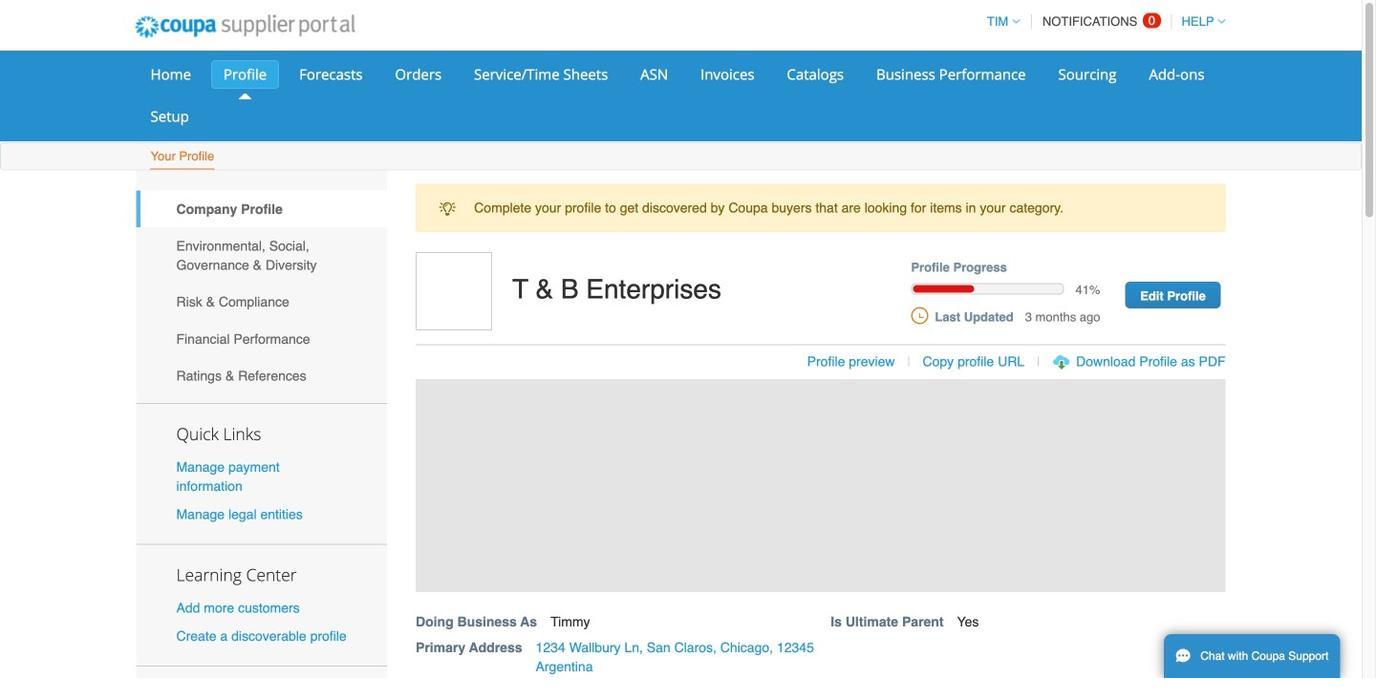 Task type: locate. For each thing, give the bounding box(es) containing it.
alert
[[416, 184, 1226, 232]]

t & b enterprises image
[[416, 252, 492, 331]]

navigation
[[979, 3, 1226, 40]]

background image
[[416, 380, 1226, 593]]

banner
[[409, 252, 1246, 679]]



Task type: describe. For each thing, give the bounding box(es) containing it.
coupa supplier portal image
[[122, 3, 368, 51]]



Task type: vqa. For each thing, say whether or not it's contained in the screenshot.
the "Lines" in the Order Lines "link"
no



